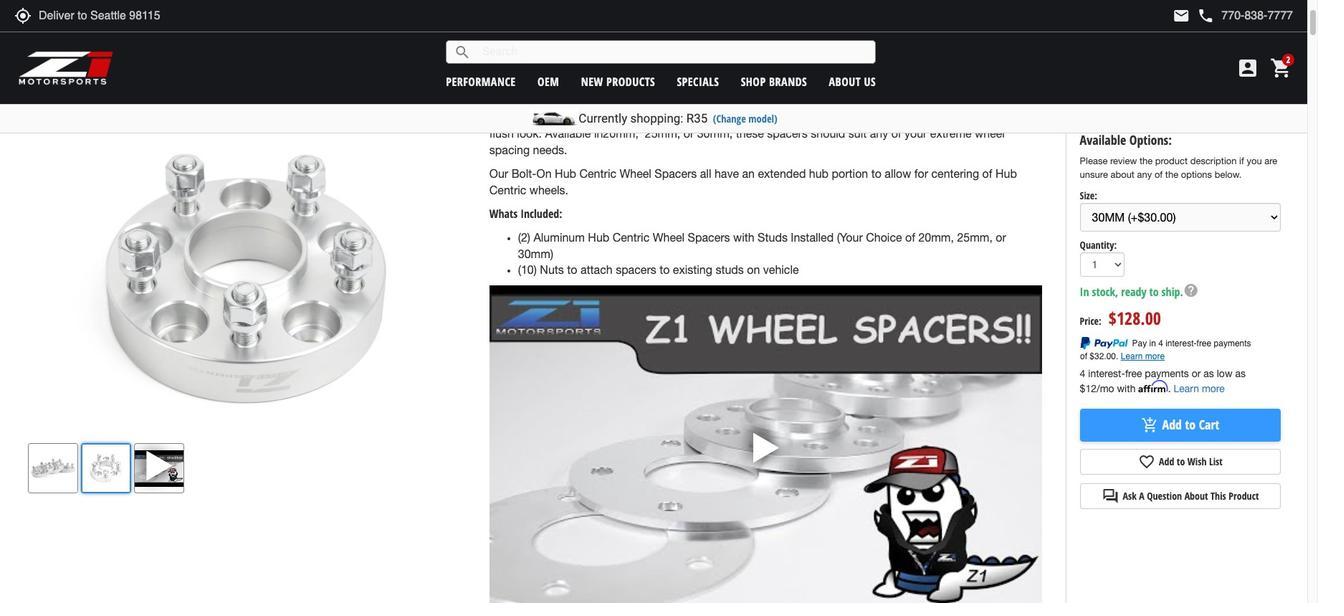 Task type: vqa. For each thing, say whether or not it's contained in the screenshot.
'Motorsports'
yes



Task type: describe. For each thing, give the bounding box(es) containing it.
in
[[1080, 284, 1090, 299]]

whats included:
[[490, 206, 562, 221]]

of inside available options: please review the product description if you are unsure about any of the options below.
[[1155, 169, 1163, 180]]

for inside our bolt-on hub centric wheel spacers all have an extended hub portion to allow for centering of hub centric wheels.
[[915, 167, 929, 180]]

have
[[715, 167, 739, 180]]

are inside available options: please review the product description if you are unsure about any of the options below.
[[1265, 156, 1278, 166]]

to inside in stock, ready to ship. help
[[1150, 284, 1159, 299]]

studs
[[758, 231, 788, 244]]

options
[[1181, 169, 1213, 180]]

hub
[[809, 167, 829, 180]]

performance
[[446, 73, 516, 89]]

quantity:
[[1080, 238, 1117, 251]]

spacing
[[490, 144, 530, 157]]

product
[[1156, 156, 1188, 166]]

extreme
[[931, 127, 972, 140]]

about us
[[829, 73, 876, 89]]

existing
[[673, 263, 713, 276]]

with inside 4 interest-free payments or as low as $12 /mo with affirm . learn more
[[1117, 383, 1136, 394]]

available inside these bolt-on wheel spacers are cnc machined from billet aluminum and are perfect for achieving that flush look. available in20mm,  25mm, or 30mm, these spacers should suit any of your extreme wheel spacing needs.
[[545, 127, 591, 140]]

review
[[1111, 156, 1137, 166]]

for inside these bolt-on wheel spacers are cnc machined from billet aluminum and are perfect for achieving that flush look. available in20mm,  25mm, or 30mm, these spacers should suit any of your extreme wheel spacing needs.
[[938, 111, 952, 124]]

about
[[1111, 169, 1135, 180]]

hub inside (2) aluminum hub centric wheel spacers with studs installed (your choice of 20mm, 25mm, or 30mm) (10) nuts to attach spacers to existing studs on vehicle
[[588, 231, 610, 244]]

attach
[[581, 263, 613, 276]]

on
[[537, 167, 552, 180]]

nuts to
[[540, 263, 578, 276]]

add for add to cart
[[1163, 416, 1182, 433]]

or inside (2) aluminum hub centric wheel spacers with studs installed (your choice of 20mm, 25mm, or 30mm) (10) nuts to attach spacers to existing studs on vehicle
[[996, 231, 1007, 244]]

1 / from the left
[[556, 64, 560, 75]]

new products link
[[581, 73, 655, 89]]

if
[[1240, 156, 1245, 166]]

any inside these bolt-on wheel spacers are cnc machined from billet aluminum and are perfect for achieving that flush look. available in20mm,  25mm, or 30mm, these spacers should suit any of your extreme wheel spacing needs.
[[870, 127, 889, 140]]

affirm
[[1139, 380, 1169, 393]]

extended
[[758, 167, 806, 180]]

30mm)
[[518, 247, 554, 260]]

3 star from the left
[[508, 27, 522, 41]]

shopping_cart link
[[1267, 57, 1293, 80]]

Search search field
[[471, 41, 876, 63]]

1 as from the left
[[1204, 368, 1215, 379]]

$128.00
[[1109, 306, 1162, 330]]

whats
[[490, 206, 518, 221]]

370z
[[591, 64, 611, 75]]

star star star star star_half 4.9/5 - (102 reviews) brand: z1 motorsports fits models: 300zx / 350z / 370z / 2009-2015 nissan maxima...
[[479, 27, 733, 76]]

3 / from the left
[[613, 64, 617, 75]]

us
[[864, 73, 876, 89]]

spacers inside these bolt-on wheel spacers are cnc machined from billet aluminum and are perfect for achieving that flush look. available in20mm,  25mm, or 30mm, these spacers should suit any of your extreme wheel spacing needs.
[[767, 127, 808, 140]]

4 interest-free payments or as low as $12 /mo with affirm . learn more
[[1080, 368, 1246, 394]]

to inside our bolt-on hub centric wheel spacers all have an extended hub portion to allow for centering of hub centric wheels.
[[872, 167, 882, 180]]

20mm,
[[919, 231, 954, 244]]

about inside question_answer ask a question about this product
[[1185, 489, 1209, 502]]

description
[[1191, 156, 1237, 166]]

300zx
[[529, 64, 554, 75]]

mail phone
[[1173, 7, 1215, 24]]

of inside our bolt-on hub centric wheel spacers all have an extended hub portion to allow for centering of hub centric wheels.
[[983, 167, 993, 180]]

(2) aluminum hub centric wheel spacers with studs installed (your choice of 20mm, 25mm, or 30mm) (10) nuts to attach spacers to existing studs on vehicle
[[518, 231, 1007, 276]]

free
[[1126, 368, 1143, 379]]

4 star from the left
[[522, 27, 536, 41]]

price:
[[1080, 314, 1102, 328]]

shopping_cart
[[1271, 57, 1293, 80]]

shop brands link
[[741, 73, 808, 89]]

wish
[[1188, 454, 1207, 468]]

1 horizontal spatial are
[[880, 111, 895, 124]]

spacers inside our bolt-on hub centric wheel spacers all have an extended hub portion to allow for centering of hub centric wheels.
[[655, 167, 697, 180]]

z1 motorsports link
[[507, 45, 567, 58]]

2 star from the left
[[493, 27, 508, 41]]

specials
[[677, 73, 719, 89]]

.
[[1169, 383, 1171, 394]]

price: $128.00
[[1080, 306, 1162, 330]]

mail link
[[1173, 7, 1191, 24]]

spacers inside (2) aluminum hub centric wheel spacers with studs installed (your choice of 20mm, 25mm, or 30mm) (10) nuts to attach spacers to existing studs on vehicle
[[688, 231, 730, 244]]

my_location
[[14, 7, 32, 24]]

choice of
[[866, 231, 916, 244]]

spacers inside (2) aluminum hub centric wheel spacers with studs installed (your choice of 20mm, 25mm, or 30mm) (10) nuts to attach spacers to existing studs on vehicle
[[616, 263, 657, 276]]

low
[[1217, 368, 1233, 379]]

favorite_border add to wish list
[[1139, 453, 1223, 470]]

on wheel
[[548, 111, 598, 124]]

oem link
[[538, 73, 560, 89]]

model)
[[749, 112, 778, 125]]

1 vertical spatial centric
[[490, 184, 527, 196]]

account_box link
[[1233, 57, 1263, 80]]

account_box
[[1237, 57, 1260, 80]]

with inside (2) aluminum hub centric wheel spacers with studs installed (your choice of 20mm, 25mm, or 30mm) (10) nuts to attach spacers to existing studs on vehicle
[[734, 231, 755, 244]]

these bolt-on wheel spacers are cnc machined from billet aluminum and are perfect for achieving that flush look. available in20mm,  25mm, or 30mm, these spacers should suit any of your extreme wheel spacing needs.
[[490, 111, 1027, 157]]

to inside add_shopping_cart add to cart
[[1186, 416, 1196, 433]]

$12
[[1080, 383, 1097, 394]]

more
[[1202, 383, 1225, 394]]

these bolt-
[[490, 111, 548, 124]]

shop
[[741, 73, 766, 89]]

needs.
[[533, 144, 568, 157]]

1 star from the left
[[479, 27, 493, 41]]

oem
[[538, 73, 560, 89]]

a
[[1139, 489, 1145, 502]]

4.9/5 -
[[553, 28, 579, 40]]



Task type: locate. For each thing, give the bounding box(es) containing it.
please
[[1080, 156, 1108, 166]]

learn more link
[[1174, 383, 1225, 394]]

to left cart
[[1186, 416, 1196, 433]]

2 / from the left
[[585, 64, 589, 75]]

of left your
[[892, 127, 902, 140]]

spacers down billet
[[767, 127, 808, 140]]

currently
[[579, 111, 628, 125]]

0 vertical spatial add
[[1163, 416, 1182, 433]]

on
[[747, 263, 760, 276]]

perfect
[[899, 111, 935, 124]]

to inside favorite_border add to wish list
[[1177, 454, 1185, 468]]

add
[[1163, 416, 1182, 433], [1159, 454, 1175, 468]]

question
[[1147, 489, 1182, 502]]

0 horizontal spatial are
[[647, 111, 663, 124]]

suit
[[849, 127, 867, 140]]

available down on wheel
[[545, 127, 591, 140]]

0 vertical spatial for
[[938, 111, 952, 124]]

machined
[[694, 111, 744, 124]]

/mo
[[1097, 383, 1115, 394]]

2 horizontal spatial /
[[613, 64, 617, 75]]

spacers left all
[[655, 167, 697, 180]]

/ left 370z
[[585, 64, 589, 75]]

with left studs
[[734, 231, 755, 244]]

of right centering
[[983, 167, 993, 180]]

/ right 370z
[[613, 64, 617, 75]]

350z
[[562, 64, 583, 75]]

performance link
[[446, 73, 516, 89]]

in20mm,
[[594, 127, 639, 140]]

with down free
[[1117, 383, 1136, 394]]

0 vertical spatial with
[[734, 231, 755, 244]]

the down options:
[[1140, 156, 1153, 166]]

maxima...
[[693, 64, 733, 75]]

add inside favorite_border add to wish list
[[1159, 454, 1175, 468]]

are right you
[[1265, 156, 1278, 166]]

an
[[742, 167, 755, 180]]

hub down wheel
[[996, 167, 1017, 180]]

in stock, ready to ship. help
[[1080, 282, 1199, 299]]

stock,
[[1092, 284, 1119, 299]]

add inside add_shopping_cart add to cart
[[1163, 416, 1182, 433]]

new products
[[581, 73, 655, 89]]

to left allow
[[872, 167, 882, 180]]

25mm,
[[957, 231, 993, 244]]

or inside 4 interest-free payments or as low as $12 /mo with affirm . learn more
[[1192, 368, 1201, 379]]

or right 25mm,
[[996, 231, 1007, 244]]

2 vertical spatial or
[[1192, 368, 1201, 379]]

shop brands
[[741, 73, 808, 89]]

ship.
[[1162, 284, 1184, 299]]

this
[[1211, 489, 1227, 502]]

hub up attach
[[588, 231, 610, 244]]

0 horizontal spatial available
[[545, 127, 591, 140]]

/ left '350z' on the top of the page
[[556, 64, 560, 75]]

0 horizontal spatial about
[[829, 73, 861, 89]]

wheel
[[975, 127, 1005, 140]]

2 horizontal spatial are
[[1265, 156, 1278, 166]]

0 horizontal spatial of
[[892, 127, 902, 140]]

1 vertical spatial spacers
[[616, 263, 657, 276]]

phone
[[1198, 7, 1215, 24]]

2 horizontal spatial hub
[[996, 167, 1017, 180]]

available
[[545, 127, 591, 140], [1080, 131, 1127, 149]]

spacers up the in20mm, at the top left of the page
[[601, 111, 643, 124]]

0 horizontal spatial /
[[556, 64, 560, 75]]

any
[[870, 127, 889, 140], [1138, 169, 1152, 180]]

to inside (2) aluminum hub centric wheel spacers with studs installed (your choice of 20mm, 25mm, or 30mm) (10) nuts to attach spacers to existing studs on vehicle
[[660, 263, 670, 276]]

help
[[1184, 282, 1199, 298]]

shopping:
[[631, 111, 684, 125]]

aluminum
[[803, 111, 854, 124]]

from
[[748, 111, 771, 124]]

0 horizontal spatial the
[[1140, 156, 1153, 166]]

models:
[[495, 63, 526, 76]]

0 vertical spatial or
[[684, 127, 694, 140]]

for
[[938, 111, 952, 124], [915, 167, 929, 180]]

about
[[829, 73, 861, 89], [1185, 489, 1209, 502]]

to left the existing on the right top
[[660, 263, 670, 276]]

learn
[[1174, 383, 1200, 394]]

(2) aluminum
[[518, 231, 585, 244]]

available options: please review the product description if you are unsure about any of the options below.
[[1080, 131, 1278, 180]]

centric down our bolt-
[[490, 184, 527, 196]]

to left ship.
[[1150, 284, 1159, 299]]

as
[[1204, 368, 1215, 379], [1236, 368, 1246, 379]]

about left this
[[1185, 489, 1209, 502]]

1 vertical spatial the
[[1166, 169, 1179, 180]]

any down and
[[870, 127, 889, 140]]

add for add to wish list
[[1159, 454, 1175, 468]]

spacers up the existing on the right top
[[688, 231, 730, 244]]

(change
[[713, 112, 746, 125]]

2015
[[642, 64, 661, 75]]

products
[[607, 73, 655, 89]]

you
[[1247, 156, 1262, 166]]

brands
[[769, 73, 808, 89]]

0 horizontal spatial spacers
[[616, 263, 657, 276]]

2 horizontal spatial of
[[1155, 169, 1163, 180]]

portion
[[832, 167, 868, 180]]

r35
[[687, 111, 708, 125]]

are left cnc at the right top of page
[[647, 111, 663, 124]]

1 horizontal spatial any
[[1138, 169, 1152, 180]]

(change model) link
[[713, 112, 778, 125]]

z1
[[507, 45, 516, 58]]

cnc
[[666, 111, 691, 124]]

allow
[[885, 167, 912, 180]]

new
[[581, 73, 603, 89]]

0 horizontal spatial or
[[684, 127, 694, 140]]

vehicle
[[763, 263, 799, 276]]

0 horizontal spatial centric
[[490, 184, 527, 196]]

1 horizontal spatial hub
[[588, 231, 610, 244]]

any inside available options: please review the product description if you are unsure about any of the options below.
[[1138, 169, 1152, 180]]

about us link
[[829, 73, 876, 89]]

add right add_shopping_cart at the bottom right
[[1163, 416, 1182, 433]]

billet
[[774, 111, 799, 124]]

the
[[1140, 156, 1153, 166], [1166, 169, 1179, 180]]

and
[[857, 111, 876, 124]]

1 vertical spatial any
[[1138, 169, 1152, 180]]

or down r35
[[684, 127, 694, 140]]

spacers down 'centric wheel'
[[616, 263, 657, 276]]

as right low
[[1236, 368, 1246, 379]]

1 vertical spatial about
[[1185, 489, 1209, 502]]

2 horizontal spatial or
[[1192, 368, 1201, 379]]

should
[[811, 127, 846, 140]]

are right and
[[880, 111, 895, 124]]

1 horizontal spatial with
[[1117, 383, 1136, 394]]

fits
[[479, 63, 492, 76]]

0 horizontal spatial hub
[[555, 167, 577, 180]]

0 horizontal spatial with
[[734, 231, 755, 244]]

that
[[1007, 111, 1027, 124]]

nissan
[[664, 64, 691, 75]]

0 vertical spatial spacers
[[767, 127, 808, 140]]

2 as from the left
[[1236, 368, 1246, 379]]

list
[[1210, 454, 1223, 468]]

1 vertical spatial or
[[996, 231, 1007, 244]]

1 horizontal spatial or
[[996, 231, 1007, 244]]

achieving
[[955, 111, 1004, 124]]

1 horizontal spatial for
[[938, 111, 952, 124]]

any right about
[[1138, 169, 1152, 180]]

(10)
[[518, 263, 537, 276]]

search
[[454, 43, 471, 61]]

hub right "on"
[[555, 167, 577, 180]]

0 vertical spatial the
[[1140, 156, 1153, 166]]

1 horizontal spatial about
[[1185, 489, 1209, 502]]

add_shopping_cart
[[1142, 416, 1159, 434]]

/
[[556, 64, 560, 75], [585, 64, 589, 75], [613, 64, 617, 75]]

wheel
[[620, 167, 652, 180]]

add right favorite_border
[[1159, 454, 1175, 468]]

1 horizontal spatial centric
[[580, 167, 617, 180]]

spacers inside these bolt-on wheel spacers are cnc machined from billet aluminum and are perfect for achieving that flush look. available in20mm,  25mm, or 30mm, these spacers should suit any of your extreme wheel spacing needs.
[[601, 111, 643, 124]]

to left wish
[[1177, 454, 1185, 468]]

1 horizontal spatial available
[[1080, 131, 1127, 149]]

0 vertical spatial centric
[[580, 167, 617, 180]]

of down product
[[1155, 169, 1163, 180]]

1 vertical spatial add
[[1159, 454, 1175, 468]]

the down product
[[1166, 169, 1179, 180]]

for right allow
[[915, 167, 929, 180]]

all
[[700, 167, 712, 180]]

1 horizontal spatial of
[[983, 167, 993, 180]]

0 horizontal spatial for
[[915, 167, 929, 180]]

1 horizontal spatial /
[[585, 64, 589, 75]]

or
[[684, 127, 694, 140], [996, 231, 1007, 244], [1192, 368, 1201, 379]]

1 vertical spatial spacers
[[655, 167, 697, 180]]

about left the us
[[829, 73, 861, 89]]

0 vertical spatial about
[[829, 73, 861, 89]]

star_half
[[536, 27, 551, 41]]

0 vertical spatial spacers
[[601, 111, 643, 124]]

0 horizontal spatial any
[[870, 127, 889, 140]]

1 horizontal spatial as
[[1236, 368, 1246, 379]]

0 vertical spatial any
[[870, 127, 889, 140]]

1 vertical spatial with
[[1117, 383, 1136, 394]]

payments
[[1145, 368, 1189, 379]]

as up more
[[1204, 368, 1215, 379]]

ready
[[1122, 284, 1147, 299]]

for up extreme
[[938, 111, 952, 124]]

4
[[1080, 368, 1086, 379]]

or up learn more link
[[1192, 368, 1201, 379]]

0 horizontal spatial as
[[1204, 368, 1215, 379]]

or inside these bolt-on wheel spacers are cnc machined from billet aluminum and are perfect for achieving that flush look. available in20mm,  25mm, or 30mm, these spacers should suit any of your extreme wheel spacing needs.
[[684, 127, 694, 140]]

of inside these bolt-on wheel spacers are cnc machined from billet aluminum and are perfect for achieving that flush look. available in20mm,  25mm, or 30mm, these spacers should suit any of your extreme wheel spacing needs.
[[892, 127, 902, 140]]

available inside available options: please review the product description if you are unsure about any of the options below.
[[1080, 131, 1127, 149]]

z1 motorsports logo image
[[18, 50, 114, 86]]

available up please
[[1080, 131, 1127, 149]]

centric left the "wheel"
[[580, 167, 617, 180]]

1 horizontal spatial the
[[1166, 169, 1179, 180]]

2 vertical spatial spacers
[[688, 231, 730, 244]]

favorite_border
[[1139, 453, 1156, 470]]

1 vertical spatial for
[[915, 167, 929, 180]]

add_shopping_cart add to cart
[[1142, 416, 1220, 434]]

1 horizontal spatial spacers
[[767, 127, 808, 140]]

brand:
[[479, 45, 505, 58]]



